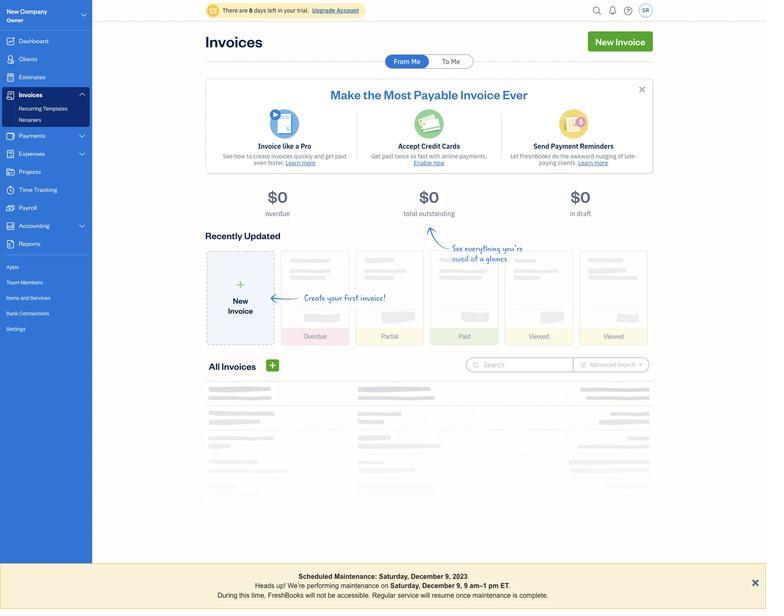 Task type: vqa. For each thing, say whether or not it's contained in the screenshot.


Task type: describe. For each thing, give the bounding box(es) containing it.
first
[[344, 294, 359, 303]]

company
[[20, 8, 47, 16]]

2 viewed from the left
[[604, 332, 624, 341]]

× button
[[752, 574, 759, 590]]

1 vertical spatial new invoice link
[[207, 251, 275, 345]]

let freshbooks do the awkward nudging of late- paying clients.
[[510, 153, 637, 167]]

0 vertical spatial your
[[284, 7, 296, 14]]

me for to me
[[451, 57, 460, 66]]

report image
[[5, 240, 16, 249]]

hh : mm : ss
[[666, 597, 700, 604]]

payments
[[19, 132, 45, 140]]

everything
[[465, 244, 501, 254]]

nudging
[[596, 153, 617, 160]]

the inside let freshbooks do the awkward nudging of late- paying clients.
[[560, 153, 569, 160]]

0 horizontal spatial overdue
[[266, 210, 290, 218]]

freshbooks inside let freshbooks do the awkward nudging of late- paying clients.
[[520, 153, 551, 160]]

chart image
[[5, 222, 16, 231]]

items and services
[[6, 295, 51, 301]]

invoice like a pro
[[258, 142, 311, 150]]

from me link
[[385, 55, 429, 68]]

scheduled
[[299, 573, 332, 581]]

with
[[429, 153, 440, 160]]

expenses
[[19, 150, 45, 158]]

0 vertical spatial a
[[295, 142, 299, 150]]

services
[[30, 295, 51, 301]]

invoices inside main element
[[19, 91, 42, 99]]

there
[[223, 7, 238, 14]]

close image
[[638, 85, 647, 94]]

to me link
[[429, 55, 473, 68]]

fast
[[418, 153, 428, 160]]

do
[[552, 153, 559, 160]]

more for send payment reminders
[[594, 159, 608, 167]]

internal
[[672, 565, 694, 572]]

payment
[[551, 142, 579, 150]]

$0 in draft
[[570, 187, 591, 218]]

trial.
[[297, 7, 309, 14]]

am–1
[[470, 583, 487, 590]]

this
[[239, 592, 250, 599]]

ever
[[503, 86, 528, 102]]

tracking
[[34, 186, 57, 194]]

settings link
[[2, 322, 90, 337]]

2 will from the left
[[421, 592, 430, 599]]

settings
[[6, 326, 25, 332]]

retainers link
[[4, 115, 88, 125]]

0 vertical spatial december
[[411, 573, 443, 581]]

templates
[[43, 105, 67, 112]]

1 vertical spatial your
[[327, 294, 342, 303]]

expand timer details image
[[631, 564, 639, 574]]

scheduled maintenance: saturday, december 9, 2023 heads up! we're performing maintenance on saturday, december 9, 9 am–1 pm et . during this time, freshbooks will not be accessible. regular service will resume once maintenance is complete.
[[218, 573, 549, 599]]

search image
[[591, 4, 604, 17]]

make the most payable invoice ever
[[331, 86, 528, 102]]

dashboard link
[[2, 33, 90, 50]]

$0 for $0 overdue
[[268, 187, 288, 207]]

are
[[239, 7, 248, 14]]

send
[[534, 142, 549, 150]]

time
[[19, 186, 33, 194]]

items and services link
[[2, 291, 90, 306]]

accept
[[398, 142, 420, 150]]

invoice like a pro image
[[270, 109, 299, 139]]

team
[[6, 279, 20, 286]]

gr button
[[639, 3, 653, 18]]

1 horizontal spatial 9,
[[457, 583, 462, 590]]

invoices
[[271, 153, 293, 160]]

payments link
[[2, 128, 90, 145]]

pm
[[489, 583, 499, 590]]

1 horizontal spatial overdue
[[304, 332, 327, 341]]

bank
[[6, 310, 18, 317]]

payment image
[[5, 132, 16, 140]]

new inside new company owner
[[7, 8, 19, 16]]

to
[[442, 57, 449, 66]]

client image
[[5, 55, 16, 64]]

cards
[[442, 142, 460, 150]]

enable
[[414, 159, 432, 167]]

most
[[384, 86, 412, 102]]

go to help image
[[622, 4, 635, 17]]

2 : from the left
[[690, 597, 692, 604]]

get
[[371, 153, 381, 160]]

expenses link
[[2, 146, 90, 163]]

.
[[509, 583, 511, 590]]

recently
[[205, 230, 242, 241]]

dashboard image
[[5, 37, 16, 46]]

0 vertical spatial invoices
[[205, 31, 263, 51]]

apps
[[6, 264, 19, 270]]

see for see how to create invoices quickly and get paid even faster.
[[223, 153, 233, 160]]

clients.
[[558, 159, 577, 167]]

freshbooks image
[[39, 596, 53, 606]]

0 vertical spatial new invoice
[[595, 36, 645, 47]]

send payment reminders
[[534, 142, 614, 150]]

complete.
[[520, 592, 549, 599]]

faster.
[[268, 159, 284, 167]]

0 horizontal spatial 9,
[[445, 573, 451, 581]]

chevron large down image for payments
[[78, 133, 86, 140]]

create your first invoice!
[[304, 294, 386, 303]]

mm
[[679, 597, 689, 604]]

once
[[456, 592, 471, 599]]

9
[[464, 583, 468, 590]]

main element
[[0, 0, 113, 609]]

create
[[304, 294, 325, 303]]

estimates
[[19, 73, 45, 81]]

time tracking
[[19, 186, 57, 194]]

bank connections link
[[2, 306, 90, 321]]

1 viewed from the left
[[529, 332, 549, 341]]

even
[[254, 159, 267, 167]]

$0 for $0 total outstanding
[[419, 187, 439, 207]]

8
[[249, 7, 253, 14]]

project image
[[5, 168, 16, 176]]

1 will from the left
[[306, 592, 315, 599]]

2 horizontal spatial paid
[[458, 332, 470, 341]]

recurring templates
[[19, 105, 67, 112]]

accounting
[[19, 222, 50, 230]]

recently updated
[[205, 230, 281, 241]]



Task type: locate. For each thing, give the bounding box(es) containing it.
1 vertical spatial freshbooks
[[268, 592, 304, 599]]

accessible.
[[337, 592, 370, 599]]

see up owed
[[452, 244, 463, 254]]

is
[[513, 592, 518, 599]]

see for see everything you're owed at a glance
[[452, 244, 463, 254]]

see how to create invoices quickly and get paid even faster.
[[223, 153, 347, 167]]

new down search icon
[[595, 36, 614, 47]]

1 horizontal spatial :
[[690, 597, 692, 604]]

in left the draft
[[570, 210, 575, 218]]

total
[[404, 210, 417, 218]]

1 vertical spatial a
[[480, 254, 484, 264]]

to me
[[442, 57, 460, 66]]

2 horizontal spatial $0
[[571, 187, 591, 207]]

me
[[411, 57, 421, 66], [451, 57, 460, 66]]

$0 inside $0 total outstanding
[[419, 187, 439, 207]]

0 vertical spatial overdue
[[266, 210, 290, 218]]

9, left 2023
[[445, 573, 451, 581]]

: right the hh
[[676, 597, 678, 604]]

open in new window image
[[725, 564, 731, 574]]

estimates link
[[2, 69, 90, 86]]

at
[[471, 254, 478, 264]]

as
[[410, 153, 416, 160]]

get
[[325, 153, 334, 160]]

in inside $0 in draft
[[570, 210, 575, 218]]

more down pro on the top of the page
[[302, 159, 316, 167]]

maintenance down maintenance:
[[341, 583, 379, 590]]

1 horizontal spatial a
[[480, 254, 484, 264]]

0 horizontal spatial viewed
[[529, 332, 549, 341]]

owed
[[452, 254, 469, 264]]

1 vertical spatial saturday,
[[390, 583, 420, 590]]

learn more for a
[[286, 159, 316, 167]]

0 vertical spatial see
[[223, 153, 233, 160]]

0 horizontal spatial in
[[278, 7, 283, 14]]

$0 inside $0 in draft
[[571, 187, 591, 207]]

1 horizontal spatial will
[[421, 592, 430, 599]]

2 $0 from the left
[[419, 187, 439, 207]]

outstanding
[[419, 210, 455, 218]]

me for from me
[[411, 57, 421, 66]]

0 horizontal spatial your
[[284, 7, 296, 14]]

your left the first
[[327, 294, 342, 303]]

1 horizontal spatial me
[[451, 57, 460, 66]]

see left how
[[223, 153, 233, 160]]

overdue down create
[[304, 332, 327, 341]]

Search text field
[[484, 358, 559, 372]]

invoice down plus icon
[[228, 306, 253, 315]]

1 horizontal spatial new invoice
[[595, 36, 645, 47]]

performing
[[307, 583, 339, 590]]

online
[[442, 153, 458, 160]]

crown image
[[209, 6, 218, 15]]

paid inside the "accept credit cards get paid twice as fast with online payments. enable now"
[[382, 153, 393, 160]]

$0 up the draft
[[571, 187, 591, 207]]

projects link
[[2, 164, 90, 181]]

connections
[[19, 310, 49, 317]]

estimate image
[[5, 73, 16, 82]]

invoices down there
[[205, 31, 263, 51]]

recurring
[[19, 105, 42, 112]]

new invoice down plus icon
[[228, 296, 253, 315]]

1 me from the left
[[411, 57, 421, 66]]

see everything you're owed at a glance
[[452, 244, 523, 264]]

maintenance:
[[334, 573, 377, 581]]

0 horizontal spatial the
[[363, 86, 381, 102]]

during
[[218, 592, 237, 599]]

0 horizontal spatial see
[[223, 153, 233, 160]]

1 horizontal spatial in
[[570, 210, 575, 218]]

and left get
[[314, 153, 324, 160]]

hh
[[666, 597, 675, 604]]

0 horizontal spatial a
[[295, 142, 299, 150]]

see inside see everything you're owed at a glance
[[452, 244, 463, 254]]

0 vertical spatial maintenance
[[341, 583, 379, 590]]

1 more from the left
[[302, 159, 316, 167]]

1 vertical spatial overdue
[[304, 332, 327, 341]]

new invoice down go to help image
[[595, 36, 645, 47]]

credit
[[421, 142, 440, 150]]

dashboard
[[19, 37, 48, 45]]

chevron large down image for expenses
[[78, 151, 86, 158]]

1 horizontal spatial and
[[314, 153, 324, 160]]

1 horizontal spatial paid
[[382, 153, 393, 160]]

new up owner
[[7, 8, 19, 16]]

1 vertical spatial maintenance
[[473, 592, 511, 599]]

a right at
[[480, 254, 484, 264]]

apps link
[[2, 260, 90, 275]]

9, left 9
[[457, 583, 462, 590]]

make
[[331, 86, 361, 102]]

2 more from the left
[[594, 159, 608, 167]]

glance
[[486, 254, 508, 264]]

0 horizontal spatial learn more
[[286, 159, 316, 167]]

0 horizontal spatial new invoice
[[228, 296, 253, 315]]

0 horizontal spatial and
[[20, 295, 29, 301]]

a left pro on the top of the page
[[295, 142, 299, 150]]

$0 down faster.
[[268, 187, 288, 207]]

invoices up recurring at the top left of the page
[[19, 91, 42, 99]]

recurring templates link
[[4, 104, 88, 114]]

2 vertical spatial invoices
[[222, 360, 256, 372]]

freshbooks down send
[[520, 153, 551, 160]]

1 horizontal spatial freshbooks
[[520, 153, 551, 160]]

1 horizontal spatial your
[[327, 294, 342, 303]]

team members
[[6, 279, 43, 286]]

chevron large down image inside the accounting link
[[78, 223, 86, 230]]

1 horizontal spatial new invoice link
[[588, 31, 653, 52]]

viewed
[[529, 332, 549, 341], [604, 332, 624, 341]]

team members link
[[2, 275, 90, 290]]

0 vertical spatial 9,
[[445, 573, 451, 581]]

learn more down pro on the top of the page
[[286, 159, 316, 167]]

see inside see how to create invoices quickly and get paid even faster.
[[223, 153, 233, 160]]

now
[[433, 159, 445, 167]]

$0 for $0 in draft
[[571, 187, 591, 207]]

all
[[209, 360, 220, 372]]

invoice down go to help image
[[616, 36, 645, 47]]

timer image
[[5, 186, 16, 194]]

1 horizontal spatial learn
[[578, 159, 593, 167]]

1 vertical spatial the
[[560, 153, 569, 160]]

0 vertical spatial saturday,
[[379, 573, 409, 581]]

there are 8 days left in your trial. upgrade account
[[223, 7, 359, 14]]

expense image
[[5, 150, 16, 158]]

more down reminders
[[594, 159, 608, 167]]

chevron large down image
[[80, 10, 88, 20], [78, 133, 86, 140], [78, 151, 86, 158], [78, 223, 86, 230]]

×
[[752, 574, 759, 590]]

0 horizontal spatial new
[[7, 8, 19, 16]]

days
[[254, 7, 266, 14]]

money image
[[5, 204, 16, 213]]

saturday, up on
[[379, 573, 409, 581]]

plus image
[[236, 281, 245, 289]]

1 horizontal spatial maintenance
[[473, 592, 511, 599]]

payments.
[[459, 153, 487, 160]]

$0 inside $0 overdue
[[268, 187, 288, 207]]

0 horizontal spatial freshbooks
[[268, 592, 304, 599]]

and right the items
[[20, 295, 29, 301]]

payable
[[414, 86, 458, 102]]

1 learn from the left
[[286, 159, 300, 167]]

3 $0 from the left
[[571, 187, 591, 207]]

1 vertical spatial and
[[20, 295, 29, 301]]

1 horizontal spatial $0
[[419, 187, 439, 207]]

accept credit cards image
[[415, 109, 444, 139]]

2 learn from the left
[[578, 159, 593, 167]]

0 horizontal spatial me
[[411, 57, 421, 66]]

time tracking link
[[2, 182, 90, 199]]

notifications image
[[606, 2, 620, 19]]

learn for reminders
[[578, 159, 593, 167]]

0 horizontal spatial paid
[[335, 153, 347, 160]]

new down plus icon
[[233, 296, 248, 305]]

freshbooks down up!
[[268, 592, 304, 599]]

items
[[6, 295, 19, 301]]

$0 total outstanding
[[404, 187, 455, 218]]

late-
[[625, 153, 637, 160]]

retainers
[[19, 117, 41, 123]]

will left not
[[306, 592, 315, 599]]

1 : from the left
[[676, 597, 678, 604]]

1 vertical spatial december
[[422, 583, 455, 590]]

me right from
[[411, 57, 421, 66]]

1 horizontal spatial the
[[560, 153, 569, 160]]

freshbooks inside scheduled maintenance: saturday, december 9, 2023 heads up! we're performing maintenance on saturday, december 9, 9 am–1 pm et . during this time, freshbooks will not be accessible. regular service will resume once maintenance is complete.
[[268, 592, 304, 599]]

the right 'do'
[[560, 153, 569, 160]]

reports
[[19, 240, 40, 248]]

0 horizontal spatial :
[[676, 597, 678, 604]]

add invoice image
[[269, 360, 277, 371]]

2 horizontal spatial new
[[595, 36, 614, 47]]

1 horizontal spatial new
[[233, 296, 248, 305]]

december
[[411, 573, 443, 581], [422, 583, 455, 590]]

more for invoice like a pro
[[302, 159, 316, 167]]

1 horizontal spatial viewed
[[604, 332, 624, 341]]

reminders
[[580, 142, 614, 150]]

0 horizontal spatial $0
[[268, 187, 288, 207]]

me right to in the right top of the page
[[451, 57, 460, 66]]

left
[[268, 7, 276, 14]]

2 learn more from the left
[[578, 159, 608, 167]]

2023
[[453, 573, 468, 581]]

and inside main element
[[20, 295, 29, 301]]

awkward
[[570, 153, 594, 160]]

pro
[[301, 142, 311, 150]]

from me
[[394, 57, 421, 66]]

learn
[[286, 159, 300, 167], [578, 159, 593, 167]]

1 vertical spatial invoices
[[19, 91, 42, 99]]

will right service
[[421, 592, 430, 599]]

invoice left the ever
[[461, 86, 500, 102]]

owner
[[7, 17, 23, 23]]

0 horizontal spatial learn
[[286, 159, 300, 167]]

0 horizontal spatial more
[[302, 159, 316, 167]]

chevron large down image inside payments link
[[78, 133, 86, 140]]

be
[[328, 592, 335, 599]]

1 vertical spatial new invoice
[[228, 296, 253, 315]]

0 horizontal spatial maintenance
[[341, 583, 379, 590]]

chevron large down image
[[78, 91, 86, 98]]

1 vertical spatial 9,
[[457, 583, 462, 590]]

2 me from the left
[[451, 57, 460, 66]]

invoice up create
[[258, 142, 281, 150]]

new inside new invoice
[[233, 296, 248, 305]]

0 horizontal spatial will
[[306, 592, 315, 599]]

1 vertical spatial in
[[570, 210, 575, 218]]

resume
[[432, 592, 454, 599]]

0 vertical spatial the
[[363, 86, 381, 102]]

1 learn more from the left
[[286, 159, 316, 167]]

new invoice link
[[588, 31, 653, 52], [207, 251, 275, 345]]

:
[[676, 597, 678, 604], [690, 597, 692, 604]]

the
[[363, 86, 381, 102], [560, 153, 569, 160]]

0 vertical spatial in
[[278, 7, 283, 14]]

invoices right all
[[222, 360, 256, 372]]

accept credit cards get paid twice as fast with online payments. enable now
[[371, 142, 487, 167]]

1 vertical spatial new
[[595, 36, 614, 47]]

heads
[[255, 583, 275, 590]]

0 vertical spatial new
[[7, 8, 19, 16]]

paid
[[335, 153, 347, 160], [382, 153, 393, 160], [458, 332, 470, 341]]

1 horizontal spatial learn more
[[578, 159, 608, 167]]

time,
[[252, 592, 266, 599]]

overdue up "updated"
[[266, 210, 290, 218]]

: left ss
[[690, 597, 692, 604]]

saturday, up service
[[390, 583, 420, 590]]

updated
[[244, 230, 281, 241]]

1 horizontal spatial see
[[452, 244, 463, 254]]

chevron large down image for accounting
[[78, 223, 86, 230]]

$0
[[268, 187, 288, 207], [419, 187, 439, 207], [571, 187, 591, 207]]

1 $0 from the left
[[268, 187, 288, 207]]

a inside see everything you're owed at a glance
[[480, 254, 484, 264]]

members
[[21, 279, 43, 286]]

invoice
[[616, 36, 645, 47], [461, 86, 500, 102], [258, 142, 281, 150], [228, 306, 253, 315]]

and inside see how to create invoices quickly and get paid even faster.
[[314, 153, 324, 160]]

1 horizontal spatial more
[[594, 159, 608, 167]]

learn for a
[[286, 159, 300, 167]]

paid inside see how to create invoices quickly and get paid even faster.
[[335, 153, 347, 160]]

9,
[[445, 573, 451, 581], [457, 583, 462, 590]]

0 vertical spatial and
[[314, 153, 324, 160]]

invoice image
[[5, 91, 16, 100]]

of
[[618, 153, 623, 160]]

send payment reminders image
[[559, 109, 588, 139]]

partial
[[381, 332, 398, 341]]

maintenance down pm
[[473, 592, 511, 599]]

in right "left"
[[278, 7, 283, 14]]

your left trial.
[[284, 7, 296, 14]]

invoices link
[[2, 87, 90, 104]]

$0 up outstanding
[[419, 187, 439, 207]]

like
[[283, 142, 294, 150]]

let
[[510, 153, 519, 160]]

learn right clients.
[[578, 159, 593, 167]]

not
[[317, 592, 326, 599]]

2 vertical spatial new
[[233, 296, 248, 305]]

learn right faster.
[[286, 159, 300, 167]]

payroll
[[19, 204, 37, 212]]

0 vertical spatial freshbooks
[[520, 153, 551, 160]]

1 vertical spatial see
[[452, 244, 463, 254]]

the left most
[[363, 86, 381, 102]]

a
[[295, 142, 299, 150], [480, 254, 484, 264]]

× dialog
[[0, 564, 766, 609]]

0 vertical spatial new invoice link
[[588, 31, 653, 52]]

maintenance
[[341, 583, 379, 590], [473, 592, 511, 599]]

on
[[381, 583, 389, 590]]

you're
[[503, 244, 523, 254]]

learn more for reminders
[[578, 159, 608, 167]]

learn more down reminders
[[578, 159, 608, 167]]

0 horizontal spatial new invoice link
[[207, 251, 275, 345]]



